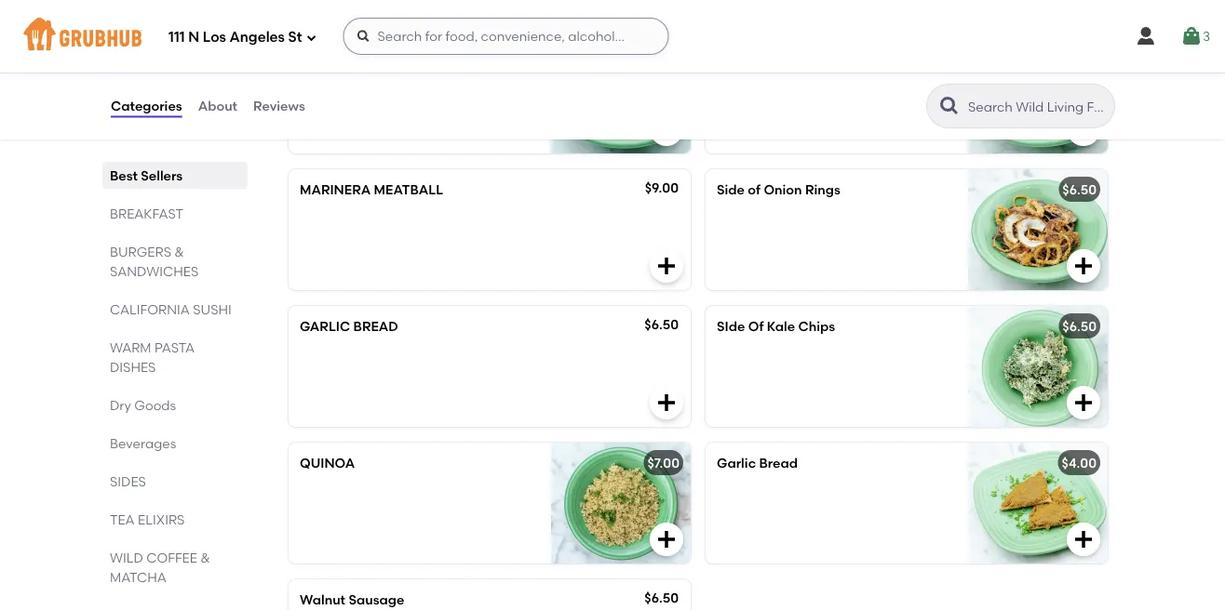 Task type: locate. For each thing, give the bounding box(es) containing it.
&
[[174, 244, 184, 260], [200, 550, 210, 566]]

& inside wild coffee & matcha
[[200, 550, 210, 566]]

svg image inside main navigation navigation
[[356, 29, 371, 44]]

vegetables
[[378, 45, 461, 61]]

onion
[[764, 182, 802, 198]]

$7.00
[[648, 456, 680, 472]]

garlic
[[717, 456, 756, 472]]

"roasted"
[[300, 45, 375, 61]]

tea elixirs tab
[[110, 510, 240, 530]]

best sellers tab
[[110, 166, 240, 185]]

pasta
[[155, 340, 195, 356]]

n
[[188, 29, 199, 46]]

"roasted" vegetables
[[300, 45, 461, 61]]

side of kale chips
[[717, 319, 835, 335]]

wild coffee & matcha
[[110, 550, 210, 586]]

Search Wild Living Foods search field
[[967, 98, 1109, 115]]

1 vertical spatial &
[[200, 550, 210, 566]]

svg image
[[1135, 25, 1157, 47], [1181, 25, 1203, 47], [306, 32, 317, 43], [656, 119, 678, 141], [1073, 119, 1095, 141], [656, 255, 678, 278], [1073, 255, 1095, 278], [656, 392, 678, 415], [656, 529, 678, 552]]

3 button
[[1181, 20, 1211, 53]]

burgers & sandwiches tab
[[110, 242, 240, 281]]

garlic bread
[[717, 456, 798, 472]]

bread
[[353, 319, 398, 335]]

kale
[[767, 319, 795, 335]]

garlic
[[300, 319, 350, 335]]

3
[[1203, 28, 1211, 44]]

111
[[169, 29, 185, 46]]

marinera meatball
[[300, 182, 443, 198]]

california sushi
[[110, 302, 232, 318]]

0 vertical spatial svg image
[[356, 29, 371, 44]]

0 horizontal spatial &
[[174, 244, 184, 260]]

categories
[[111, 98, 182, 114]]

meatball
[[374, 182, 443, 198]]

svg image down $4.00
[[1073, 529, 1095, 552]]

california sushi tab
[[110, 300, 240, 319]]

dry
[[110, 398, 131, 413]]

dry goods
[[110, 398, 176, 413]]

svg image
[[356, 29, 371, 44], [1073, 392, 1095, 415], [1073, 529, 1095, 552]]

$6.50
[[1063, 182, 1097, 198], [645, 317, 679, 333], [1063, 319, 1097, 335], [645, 591, 679, 607]]

chips
[[798, 319, 835, 335]]

1 horizontal spatial &
[[200, 550, 210, 566]]

breakfast
[[110, 206, 183, 222]]

burgers & sandwiches
[[110, 244, 199, 279]]

stone broth image
[[551, 0, 691, 17]]

best sellers
[[110, 168, 183, 183]]

sellers
[[141, 168, 183, 183]]

california
[[110, 302, 190, 318]]

0 vertical spatial &
[[174, 244, 184, 260]]

about button
[[197, 73, 238, 140]]

svg image up '"roasted" vegetables'
[[356, 29, 371, 44]]

warm pasta dishes
[[110, 340, 195, 375]]

& right coffee
[[200, 550, 210, 566]]

reviews
[[253, 98, 305, 114]]

& up sandwiches
[[174, 244, 184, 260]]

garlic bread
[[300, 319, 398, 335]]

goods
[[134, 398, 176, 413]]

breakfast tab
[[110, 204, 240, 224]]

burgers
[[110, 244, 171, 260]]

2 vertical spatial svg image
[[1073, 529, 1095, 552]]

quinoa image
[[551, 444, 691, 565]]

1 vertical spatial svg image
[[1073, 392, 1095, 415]]

side
[[717, 319, 745, 335]]

svg image for garlic bread
[[1073, 529, 1095, 552]]

quinoa
[[300, 456, 355, 472]]

pow mein image
[[969, 33, 1108, 154]]

coffee
[[146, 550, 197, 566]]

svg image up $4.00
[[1073, 392, 1095, 415]]

111 n los angeles st
[[169, 29, 302, 46]]



Task type: describe. For each thing, give the bounding box(es) containing it.
elixirs
[[138, 512, 185, 528]]

tea
[[110, 512, 135, 528]]

of
[[748, 319, 764, 335]]

los
[[203, 29, 226, 46]]

best
[[110, 168, 138, 183]]

side of onion rings
[[717, 182, 841, 198]]

sausage
[[349, 593, 404, 609]]

marinera
[[300, 182, 371, 198]]

wild
[[110, 550, 143, 566]]

wild coffee & matcha tab
[[110, 549, 240, 588]]

bread
[[759, 456, 798, 472]]

beverages tab
[[110, 434, 240, 454]]

warm pasta dishes tab
[[110, 338, 240, 377]]

$9.00
[[645, 181, 679, 196]]

$10.00
[[640, 45, 680, 61]]

of
[[748, 182, 761, 198]]

side of kale chips image
[[969, 307, 1108, 428]]

side of onion rings image
[[969, 170, 1108, 291]]

search icon image
[[939, 95, 961, 117]]

main navigation navigation
[[0, 0, 1226, 73]]

$4.00
[[1062, 456, 1097, 472]]

rings
[[806, 182, 841, 198]]

categories button
[[110, 73, 183, 140]]

sushi
[[193, 302, 232, 318]]

"roasted" vegetables image
[[551, 33, 691, 154]]

sides
[[110, 474, 146, 490]]

dishes
[[110, 359, 156, 375]]

matcha
[[110, 570, 167, 586]]

svg image inside "3" button
[[1181, 25, 1203, 47]]

beverages
[[110, 436, 176, 452]]

st
[[288, 29, 302, 46]]

dry goods tab
[[110, 396, 240, 415]]

garlic bread image
[[969, 444, 1108, 565]]

& inside the burgers & sandwiches
[[174, 244, 184, 260]]

svg image for side of kale chips
[[1073, 392, 1095, 415]]

side
[[717, 182, 745, 198]]

sides tab
[[110, 472, 240, 492]]

about
[[198, 98, 238, 114]]

reviews button
[[252, 73, 306, 140]]

sandwiches
[[110, 264, 199, 279]]

warm
[[110, 340, 151, 356]]

angeles
[[230, 29, 285, 46]]

Search for food, convenience, alcohol... search field
[[343, 18, 669, 55]]

walnut sausage
[[300, 593, 404, 609]]

walnut
[[300, 593, 346, 609]]

tea elixirs
[[110, 512, 185, 528]]



Task type: vqa. For each thing, say whether or not it's contained in the screenshot.
the left Hot
no



